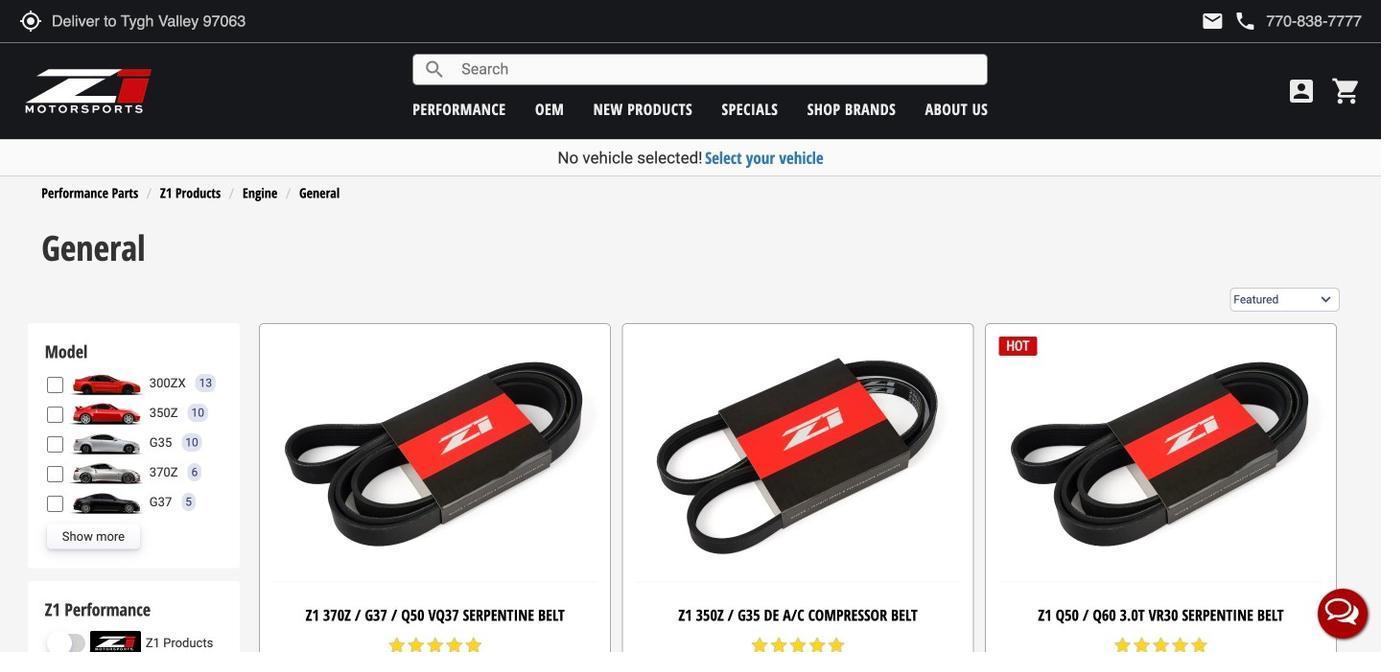 Task type: vqa. For each thing, say whether or not it's contained in the screenshot.
2022
no



Task type: locate. For each thing, give the bounding box(es) containing it.
nissan 370z z34 2009 2010 2011 2012 2013 2014 2015 2016 2017 2018 2019 3.7l vq37vhr vhr nismo z1 motorsports image
[[68, 460, 145, 485]]

Search search field
[[446, 55, 988, 84]]

nissan 300zx z32 1990 1991 1992 1993 1994 1995 1996 vg30dett vg30de twin turbo non turbo z1 motorsports image
[[68, 371, 145, 396]]

None checkbox
[[47, 377, 63, 394], [47, 407, 63, 423], [47, 437, 63, 453], [47, 466, 63, 483], [47, 377, 63, 394], [47, 407, 63, 423], [47, 437, 63, 453], [47, 466, 63, 483]]

infiniti g35 coupe sedan v35 v36 skyline 2003 2004 2005 2006 2007 2008 3.5l vq35de revup rev up vq35hr z1 motorsports image
[[68, 430, 145, 455]]

None checkbox
[[47, 496, 63, 513]]

nissan 350z z33 2003 2004 2005 2006 2007 2008 2009 vq35de 3.5l revup rev up vq35hr nismo z1 motorsports image
[[68, 401, 145, 426]]

infiniti g37 coupe sedan convertible v36 cv36 hv36 skyline 2008 2009 2010 2011 2012 2013 3.7l vq37vhr z1 motorsports image
[[68, 490, 145, 515]]



Task type: describe. For each thing, give the bounding box(es) containing it.
z1 motorsports logo image
[[24, 67, 153, 115]]



